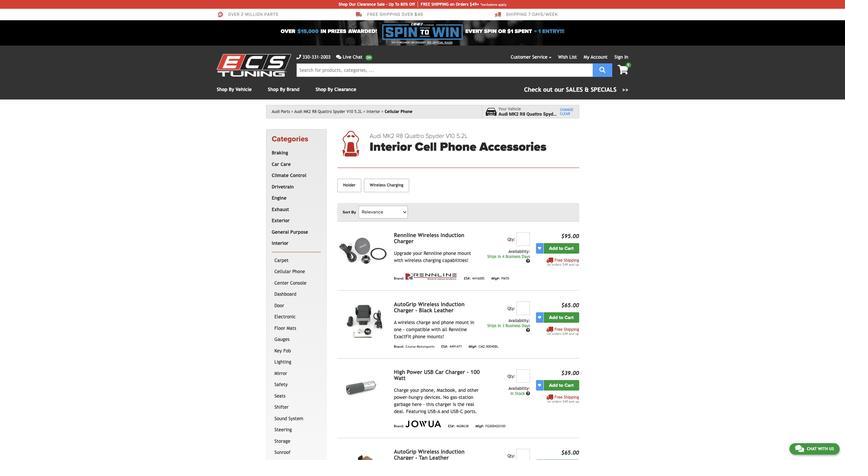 Task type: locate. For each thing, give the bounding box(es) containing it.
autogrip left the tan
[[394, 449, 417, 455]]

spyder for audi mk2 r8 quattro spyder v10 5.2l interior cell phone accessories
[[426, 132, 444, 140]]

availability: for $95.00
[[509, 249, 530, 254]]

mk2 inside audi mk2 r8 quattro spyder v10 5.2l interior cell phone accessories
[[383, 132, 395, 140]]

charger left '100'
[[446, 369, 465, 376]]

wireless inside autogrip wireless induction charger - tan leather
[[418, 449, 439, 455]]

4 qty: from the top
[[508, 454, 516, 459]]

1 vertical spatial mfg#:
[[469, 345, 478, 349]]

comments image
[[336, 55, 342, 59], [796, 445, 805, 453]]

over left the $15,000
[[281, 28, 296, 35]]

audi for audi mk2 r8 quattro spyder v10 5.2l
[[295, 109, 303, 114]]

2 horizontal spatial r8
[[520, 111, 526, 117]]

0 vertical spatial autogrip
[[394, 301, 417, 308]]

1 vertical spatial interior
[[370, 140, 412, 154]]

by for brand
[[280, 87, 285, 92]]

add to cart button for $39.00
[[544, 380, 579, 391]]

sign in
[[615, 54, 629, 60]]

Search text field
[[297, 63, 593, 77]]

ecs tuning image
[[217, 54, 291, 77]]

2 vertical spatial cart
[[565, 383, 574, 389]]

leather for tan
[[430, 455, 449, 460]]

a
[[394, 320, 397, 325], [438, 409, 440, 415]]

1 vertical spatial add
[[549, 315, 558, 321]]

- left the tan
[[416, 455, 418, 460]]

live chat
[[343, 54, 363, 60]]

$39.00
[[562, 370, 579, 377]]

3 to from the top
[[559, 383, 564, 389]]

steering link
[[273, 425, 320, 436]]

0 horizontal spatial rennline
[[394, 232, 416, 239]]

over 2 million parts
[[228, 12, 279, 17]]

to
[[395, 2, 400, 7]]

wireless up upgrade your rennline phone mount with wireless charging capabilities!
[[418, 232, 439, 239]]

1 vertical spatial mount
[[456, 320, 469, 325]]

2 vertical spatial mfg#:
[[476, 425, 484, 428]]

shop inside shop our clearance sale - up to 80% off link
[[339, 2, 348, 7]]

2 question circle image from the top
[[526, 392, 530, 396]]

live
[[343, 54, 352, 60]]

1 vertical spatial $65.00
[[562, 450, 579, 456]]

rennline right all
[[449, 327, 467, 332]]

watt
[[394, 375, 406, 382]]

storage link
[[273, 436, 320, 447]]

cm2.90040bl
[[479, 345, 499, 349]]

2 availability: from the top
[[509, 319, 530, 323]]

1 horizontal spatial cellular phone
[[385, 109, 413, 114]]

question circle image
[[526, 329, 530, 333], [526, 392, 530, 396]]

1 vertical spatial in
[[511, 392, 514, 396]]

1 vertical spatial to
[[559, 315, 564, 321]]

2 horizontal spatial v10
[[559, 111, 567, 117]]

autogrip wireless induction charger - black leather link
[[394, 301, 465, 314]]

1 brand: from the top
[[394, 277, 405, 281]]

es#: left 4416005
[[464, 277, 471, 281]]

wireless left charging
[[370, 183, 386, 188]]

comments image inside live chat link
[[336, 55, 342, 59]]

es#: left the 4608638
[[448, 425, 455, 428]]

add to cart for $65.00
[[549, 315, 574, 321]]

2 autogrip from the top
[[394, 449, 417, 455]]

your right upgrade
[[413, 251, 423, 256]]

spent
[[515, 28, 532, 35]]

floor mats link
[[273, 323, 320, 334]]

1 horizontal spatial quattro
[[405, 132, 424, 140]]

2 vertical spatial availability:
[[509, 387, 530, 391]]

with up mounts!
[[432, 327, 441, 332]]

0 vertical spatial add to cart
[[549, 246, 574, 251]]

parts
[[281, 109, 290, 114]]

a inside charge your phone, macbook, and other power-hungry devices. no gas-station garbage here - this charger is the real deal. featuring usb-a and usb-c ports.
[[438, 409, 440, 415]]

clearance for our
[[357, 2, 376, 7]]

2 qty: from the top
[[508, 306, 516, 311]]

1 ships from the top
[[488, 254, 497, 259]]

0 vertical spatial a
[[394, 320, 397, 325]]

usb- down is
[[451, 409, 461, 415]]

in left "stock"
[[511, 392, 514, 396]]

0 vertical spatial cellular phone
[[385, 109, 413, 114]]

high power usb car charger - 100 watt
[[394, 369, 480, 382]]

1 autogrip from the top
[[394, 301, 417, 308]]

mk2 for audi mk2 r8 quattro spyder v10 5.2l
[[304, 109, 311, 114]]

2 add to wish list image from the top
[[538, 316, 542, 319]]

availability:
[[509, 249, 530, 254], [509, 319, 530, 323], [509, 387, 530, 391]]

induction for autogrip wireless induction charger - tan leather
[[441, 449, 465, 455]]

1 horizontal spatial 5.2l
[[457, 132, 468, 140]]

1 availability: from the top
[[509, 249, 530, 254]]

your inside upgrade your rennline phone mount with wireless charging capabilities!
[[413, 251, 423, 256]]

leather right the tan
[[430, 455, 449, 460]]

mfg#: for rennline wireless induction charger
[[492, 277, 500, 281]]

with inside a wireless charge and phone mount in one - compatible with all rennline exactfit phone mounts!
[[432, 327, 441, 332]]

wireless down upgrade
[[405, 258, 422, 263]]

- left '100'
[[467, 369, 469, 376]]

0 horizontal spatial no
[[392, 41, 396, 44]]

1 days from the top
[[522, 254, 530, 259]]

engine
[[272, 196, 287, 201]]

electronic
[[275, 314, 296, 320]]

mount up capabilities!
[[458, 251, 471, 256]]

1 vertical spatial cellular
[[275, 269, 291, 275]]

0 link
[[613, 62, 631, 75]]

0 vertical spatial add
[[549, 246, 558, 251]]

car care link
[[271, 159, 320, 170]]

free shipping on orders $49 and up for $65.00
[[548, 327, 579, 336]]

rennline inside a wireless charge and phone mount in one - compatible with all rennline exactfit phone mounts!
[[449, 327, 467, 332]]

car left care
[[272, 162, 279, 167]]

mk2 inside your vehicle audi mk2 r8 quattro spyder v10 5.2l
[[509, 111, 519, 117]]

3 free shipping on orders $49 and up from the top
[[548, 395, 579, 404]]

1 vertical spatial orders
[[552, 332, 562, 336]]

- right one
[[403, 327, 405, 332]]

1 vertical spatial rennline
[[424, 251, 442, 256]]

key fob link
[[273, 346, 320, 357]]

0 horizontal spatial with
[[394, 258, 404, 263]]

1 horizontal spatial vehicle
[[508, 107, 521, 111]]

2 add to cart button from the top
[[544, 313, 579, 323]]

leather right black
[[434, 307, 454, 314]]

to for $65.00
[[559, 315, 564, 321]]

add to wish list image
[[538, 247, 542, 250], [538, 316, 542, 319]]

5.2l inside your vehicle audi mk2 r8 quattro spyder v10 5.2l
[[568, 111, 578, 117]]

es#: 4491471
[[442, 345, 462, 349]]

shipping for $95.00
[[564, 258, 579, 263]]

my account link
[[584, 54, 608, 60]]

brand: down exactfit
[[394, 345, 405, 349]]

over left 2
[[228, 12, 240, 17]]

spyder up the cell at the top
[[426, 132, 444, 140]]

0 vertical spatial phone
[[444, 251, 456, 256]]

audi inside your vehicle audi mk2 r8 quattro spyder v10 5.2l
[[499, 111, 508, 117]]

with down upgrade
[[394, 258, 404, 263]]

ships left 4
[[488, 254, 497, 259]]

phone down 'compatible'
[[413, 334, 426, 340]]

comments image left live
[[336, 55, 342, 59]]

0 vertical spatial leather
[[434, 307, 454, 314]]

3 cart from the top
[[565, 383, 574, 389]]

no
[[392, 41, 396, 44], [444, 395, 449, 400]]

c
[[461, 409, 463, 415]]

brand: down deal.
[[394, 425, 405, 428]]

2
[[241, 12, 244, 17]]

clearance right our at the top left of the page
[[357, 2, 376, 7]]

1 vertical spatial question circle image
[[526, 392, 530, 396]]

0 horizontal spatial chat
[[353, 54, 363, 60]]

induction inside autogrip wireless induction charger - tan leather
[[441, 449, 465, 455]]

2 add to cart from the top
[[549, 315, 574, 321]]

spyder down the shop by clearance link at top left
[[333, 109, 346, 114]]

days
[[522, 254, 530, 259], [522, 324, 530, 328]]

2 brand: from the top
[[394, 345, 405, 349]]

wireless inside a wireless charge and phone mount in one - compatible with all rennline exactfit phone mounts!
[[398, 320, 415, 325]]

dashboard
[[275, 292, 297, 297]]

charger inside rennline wireless induction charger
[[394, 238, 414, 245]]

1 horizontal spatial comments image
[[796, 445, 805, 453]]

rules
[[445, 41, 453, 44]]

0 horizontal spatial vehicle
[[236, 87, 252, 92]]

2 orders from the top
[[552, 332, 562, 336]]

shipping
[[507, 12, 527, 17], [564, 258, 579, 263], [564, 327, 579, 332], [564, 395, 579, 400]]

see
[[427, 41, 432, 44]]

audi inside audi mk2 r8 quattro spyder v10 5.2l interior cell phone accessories
[[370, 132, 382, 140]]

vehicle right your
[[508, 107, 521, 111]]

comments image left chat with us
[[796, 445, 805, 453]]

autogrip left black
[[394, 301, 417, 308]]

seats
[[275, 394, 286, 399]]

es#: 4416005
[[464, 277, 485, 281]]

1 vertical spatial no
[[444, 395, 449, 400]]

induction inside autogrip wireless induction charger - black leather
[[441, 301, 465, 308]]

days right '3'
[[522, 324, 530, 328]]

comments image for live
[[336, 55, 342, 59]]

necessary.
[[411, 41, 427, 44]]

by down ecs tuning image
[[229, 87, 234, 92]]

free shipping on orders $49 and up for $39.00
[[548, 395, 579, 404]]

0 vertical spatial interior
[[367, 109, 380, 114]]

0 vertical spatial over
[[228, 12, 240, 17]]

0 vertical spatial question circle image
[[526, 329, 530, 333]]

2 vertical spatial free shipping on orders $49 and up
[[548, 395, 579, 404]]

3 qty: from the top
[[508, 374, 516, 379]]

1 orders from the top
[[552, 263, 562, 267]]

induction up all
[[441, 301, 465, 308]]

ships for autogrip wireless induction charger - black leather
[[488, 324, 497, 328]]

5.2l for audi mk2 r8 quattro spyder v10 5.2l interior cell phone accessories
[[457, 132, 468, 140]]

mfg#: left fg000420100
[[476, 425, 484, 428]]

- inside autogrip wireless induction charger - black leather
[[416, 307, 418, 314]]

2 to from the top
[[559, 315, 564, 321]]

exhaust link
[[271, 204, 320, 215]]

v10 inside audi mk2 r8 quattro spyder v10 5.2l interior cell phone accessories
[[446, 132, 455, 140]]

prizes
[[328, 28, 347, 35]]

2 business from the top
[[506, 324, 521, 328]]

in stock
[[511, 392, 526, 396]]

r8 inside audi mk2 r8 quattro spyder v10 5.2l interior cell phone accessories
[[396, 132, 403, 140]]

quattro left clear
[[527, 111, 542, 117]]

2 vertical spatial interior
[[272, 241, 289, 246]]

comments image inside chat with us link
[[796, 445, 805, 453]]

braking
[[272, 150, 288, 156]]

customer service button
[[511, 54, 552, 61]]

1 vertical spatial cart
[[565, 315, 574, 321]]

0 vertical spatial with
[[394, 258, 404, 263]]

1 vertical spatial leather
[[430, 455, 449, 460]]

0 vertical spatial availability:
[[509, 249, 530, 254]]

chat left us
[[807, 447, 817, 452]]

clearance
[[357, 2, 376, 7], [335, 87, 357, 92]]

exactfit
[[394, 334, 412, 340]]

shop by vehicle
[[217, 87, 252, 92]]

charger inside high power usb car charger - 100 watt
[[446, 369, 465, 376]]

question circle image for $65.00
[[526, 329, 530, 333]]

days for $65.00
[[522, 324, 530, 328]]

shop for shop by brand
[[268, 87, 279, 92]]

1 vertical spatial es#:
[[442, 345, 448, 349]]

mfg#: for high power usb car charger - 100 watt
[[476, 425, 484, 428]]

2 cart from the top
[[565, 315, 574, 321]]

mfg#: cm2.90040bl
[[469, 345, 499, 349]]

2 free shipping on orders $49 and up from the top
[[548, 327, 579, 336]]

1 horizontal spatial r8
[[396, 132, 403, 140]]

brand: down upgrade
[[394, 277, 405, 281]]

1 vertical spatial wireless
[[398, 320, 415, 325]]

3 add from the top
[[549, 383, 558, 389]]

rennline wireless induction charger link
[[394, 232, 465, 245]]

usb- down "this"
[[428, 409, 438, 415]]

1 add from the top
[[549, 246, 558, 251]]

free for rennline wireless induction charger
[[555, 258, 563, 263]]

2 horizontal spatial rennline
[[449, 327, 467, 332]]

2 vertical spatial add to cart
[[549, 383, 574, 389]]

wish list link
[[559, 54, 577, 60]]

es#4608638 - fg000420100 - high power usb car charger - 100 watt - charge your phone, macbook, and other power-hungry devices. no gas-station garbage here - this charger is the real deal. featuring usb-a and usb-c ports. - jowua - audi bmw volkswagen mercedes benz mini porsche image
[[337, 370, 389, 408]]

0 vertical spatial es#:
[[464, 277, 471, 281]]

a down the charger
[[438, 409, 440, 415]]

featuring
[[406, 409, 427, 415]]

wireless down jowua - corporate logo in the bottom of the page
[[418, 449, 439, 455]]

1 horizontal spatial rennline
[[424, 251, 442, 256]]

$65.00
[[562, 302, 579, 309], [562, 450, 579, 456]]

1 add to cart from the top
[[549, 246, 574, 251]]

3 up from the top
[[576, 400, 579, 404]]

ecs tuning 'spin to win' contest logo image
[[383, 23, 463, 40]]

0 horizontal spatial phone
[[293, 269, 305, 275]]

2 usb- from the left
[[451, 409, 461, 415]]

es#: left 4491471
[[442, 345, 448, 349]]

5.2l inside audi mk2 r8 quattro spyder v10 5.2l interior cell phone accessories
[[457, 132, 468, 140]]

vehicle down ecs tuning image
[[236, 87, 252, 92]]

wireless inside rennline wireless induction charger
[[418, 232, 439, 239]]

autogrip for autogrip wireless induction charger - black leather
[[394, 301, 417, 308]]

2 vertical spatial brand:
[[394, 425, 405, 428]]

mirror
[[275, 371, 287, 376]]

and
[[569, 263, 575, 267], [432, 320, 440, 325], [569, 332, 575, 336], [459, 388, 466, 393], [569, 400, 575, 404], [442, 409, 449, 415]]

None number field
[[517, 233, 530, 246], [517, 302, 530, 315], [517, 370, 530, 383], [517, 449, 530, 460], [517, 233, 530, 246], [517, 302, 530, 315], [517, 370, 530, 383], [517, 449, 530, 460]]

induction inside rennline wireless induction charger
[[441, 232, 465, 239]]

no inside charge your phone, macbook, and other power-hungry devices. no gas-station garbage here - this charger is the real deal. featuring usb-a and usb-c ports.
[[444, 395, 449, 400]]

interior subcategories element
[[272, 252, 321, 460]]

quattro inside audi mk2 r8 quattro spyder v10 5.2l interior cell phone accessories
[[405, 132, 424, 140]]

0 vertical spatial brand:
[[394, 277, 405, 281]]

3 brand: from the top
[[394, 425, 405, 428]]

charger left the tan
[[394, 455, 414, 460]]

question circle image right "stock"
[[526, 392, 530, 396]]

with left us
[[819, 447, 829, 452]]

es#4491471 - cm2.90040bl - autogrip wireless induction charger - black leather - a wireless charge and phone mount in one - compatible with all rennline exactfit phone mounts! - course motorsports - audi bmw volkswagen mercedes benz mini porsche image
[[337, 302, 389, 340]]

ships
[[488, 254, 497, 259], [488, 324, 497, 328]]

charger inside autogrip wireless induction charger - tan leather
[[394, 455, 414, 460]]

autogrip
[[394, 301, 417, 308], [394, 449, 417, 455]]

1 horizontal spatial a
[[438, 409, 440, 415]]

holder
[[343, 183, 356, 188]]

0 horizontal spatial over
[[228, 12, 240, 17]]

charger up upgrade
[[394, 238, 414, 245]]

1 vertical spatial car
[[436, 369, 444, 376]]

0 horizontal spatial cellular
[[275, 269, 291, 275]]

category navigation element
[[266, 129, 327, 460]]

1 up from the top
[[576, 263, 579, 267]]

question circle image
[[526, 259, 530, 263]]

up for $39.00
[[576, 400, 579, 404]]

2 vertical spatial orders
[[552, 400, 562, 404]]

your up hungry
[[410, 388, 420, 393]]

quattro for audi mk2 r8 quattro spyder v10 5.2l interior cell phone accessories
[[405, 132, 424, 140]]

by left "brand"
[[280, 87, 285, 92]]

0 vertical spatial add to wish list image
[[538, 247, 542, 250]]

over 2 million parts link
[[217, 11, 279, 18]]

1 business from the top
[[506, 254, 521, 259]]

in left '3'
[[498, 324, 501, 328]]

3 availability: from the top
[[509, 387, 530, 391]]

330-331-2003 link
[[297, 54, 331, 61]]

phone up capabilities!
[[444, 251, 456, 256]]

add to wish list image for $65.00
[[538, 316, 542, 319]]

brand: for high power usb car charger - 100 watt
[[394, 425, 405, 428]]

3 orders from the top
[[552, 400, 562, 404]]

shop by brand link
[[268, 87, 300, 92]]

0 vertical spatial in
[[625, 54, 629, 60]]

1 usb- from the left
[[428, 409, 438, 415]]

1 question circle image from the top
[[526, 329, 530, 333]]

rennline up charging
[[424, 251, 442, 256]]

shipping for $39.00
[[564, 395, 579, 400]]

0 vertical spatial clearance
[[357, 2, 376, 7]]

qty: for high power usb car charger - 100 watt
[[508, 374, 516, 379]]

usb
[[424, 369, 434, 376]]

1 horizontal spatial car
[[436, 369, 444, 376]]

sound
[[275, 416, 287, 422]]

no left purchase
[[392, 41, 396, 44]]

car inside car care link
[[272, 162, 279, 167]]

induction up capabilities!
[[441, 232, 465, 239]]

change
[[560, 108, 574, 112]]

1 free shipping on orders $49 and up from the top
[[548, 258, 579, 267]]

- inside autogrip wireless induction charger - tan leather
[[416, 455, 418, 460]]

autogrip for autogrip wireless induction charger - tan leather
[[394, 449, 417, 455]]

add to cart for $95.00
[[549, 246, 574, 251]]

leather for black
[[434, 307, 454, 314]]

3 add to cart from the top
[[549, 383, 574, 389]]

days up question circle icon
[[522, 254, 530, 259]]

2 vertical spatial phone
[[293, 269, 305, 275]]

0 vertical spatial cellular
[[385, 109, 400, 114]]

2 ships from the top
[[488, 324, 497, 328]]

0 vertical spatial add to cart button
[[544, 243, 579, 254]]

spyder left clear
[[544, 111, 558, 117]]

0 horizontal spatial interior link
[[271, 238, 320, 249]]

wireless up charge in the bottom of the page
[[418, 301, 439, 308]]

business right '3'
[[506, 324, 521, 328]]

a up one
[[394, 320, 397, 325]]

leather inside autogrip wireless induction charger - black leather
[[434, 307, 454, 314]]

0 horizontal spatial a
[[394, 320, 397, 325]]

spyder inside audi mk2 r8 quattro spyder v10 5.2l interior cell phone accessories
[[426, 132, 444, 140]]

chat
[[353, 54, 363, 60], [807, 447, 817, 452]]

mfg#: left pm70
[[492, 277, 500, 281]]

1 add to wish list image from the top
[[538, 247, 542, 250]]

add for $39.00
[[549, 383, 558, 389]]

on for high power usb car charger - 100 watt
[[548, 400, 551, 404]]

control
[[290, 173, 307, 178]]

1 vertical spatial clearance
[[335, 87, 357, 92]]

your inside charge your phone, macbook, and other power-hungry devices. no gas-station garbage here - this charger is the real deal. featuring usb-a and usb-c ports.
[[410, 388, 420, 393]]

chat right live
[[353, 54, 363, 60]]

1 horizontal spatial with
[[432, 327, 441, 332]]

1 vertical spatial induction
[[441, 301, 465, 308]]

ports.
[[465, 409, 477, 415]]

autogrip inside autogrip wireless induction charger - tan leather
[[394, 449, 417, 455]]

high
[[394, 369, 405, 376]]

cellular
[[385, 109, 400, 114], [275, 269, 291, 275]]

1 vertical spatial over
[[281, 28, 296, 35]]

cellular inside cellular phone "link"
[[275, 269, 291, 275]]

business right 4
[[506, 254, 521, 259]]

1 to from the top
[[559, 246, 564, 251]]

- left up
[[386, 2, 388, 7]]

rennline inside rennline wireless induction charger
[[394, 232, 416, 239]]

to for $39.00
[[559, 383, 564, 389]]

induction down es#: 4608638
[[441, 449, 465, 455]]

in up mfg#: cm2.90040bl
[[471, 320, 475, 325]]

ships left '3'
[[488, 324, 497, 328]]

330-
[[303, 54, 312, 60]]

clear
[[560, 112, 571, 116]]

v10 for audi mk2 r8 quattro spyder v10 5.2l
[[347, 109, 353, 114]]

2 vertical spatial to
[[559, 383, 564, 389]]

orders
[[552, 263, 562, 267], [552, 332, 562, 336], [552, 400, 562, 404]]

0 vertical spatial free shipping on orders $49 and up
[[548, 258, 579, 267]]

1 $65.00 from the top
[[562, 302, 579, 309]]

availability: up ships in 3 business days
[[509, 319, 530, 323]]

interior inside the category navigation element
[[272, 241, 289, 246]]

leather inside autogrip wireless induction charger - tan leather
[[430, 455, 449, 460]]

$49 for rennline wireless induction charger
[[563, 263, 568, 267]]

quattro down the shop by clearance link at top left
[[318, 109, 332, 114]]

2 days from the top
[[522, 324, 530, 328]]

free shipping over $49 link
[[356, 11, 423, 18]]

2 horizontal spatial phone
[[440, 140, 477, 154]]

gauges link
[[273, 334, 320, 346]]

1 horizontal spatial mk2
[[383, 132, 395, 140]]

rennline up upgrade
[[394, 232, 416, 239]]

to for $95.00
[[559, 246, 564, 251]]

2 horizontal spatial 5.2l
[[568, 111, 578, 117]]

phone up all
[[441, 320, 454, 325]]

0 horizontal spatial v10
[[347, 109, 353, 114]]

availability: up ships in 4 business days
[[509, 249, 530, 254]]

autogrip inside autogrip wireless induction charger - black leather
[[394, 301, 417, 308]]

- inside charge your phone, macbook, and other power-hungry devices. no gas-station garbage here - this charger is the real deal. featuring usb-a and usb-c ports.
[[423, 402, 425, 407]]

every spin or $1 spent = 1 entry!!!
[[466, 28, 565, 35]]

wireless for rennline wireless induction charger
[[418, 232, 439, 239]]

0 horizontal spatial clearance
[[335, 87, 357, 92]]

mount up 4491471
[[456, 320, 469, 325]]

charge
[[394, 388, 409, 393]]

80%
[[401, 2, 408, 7]]

charger inside autogrip wireless induction charger - black leather
[[394, 307, 414, 314]]

in
[[321, 28, 327, 35], [498, 254, 501, 259], [471, 320, 475, 325], [498, 324, 501, 328]]

availability: up "stock"
[[509, 387, 530, 391]]

0 horizontal spatial car
[[272, 162, 279, 167]]

0 vertical spatial phone
[[401, 109, 413, 114]]

2 up from the top
[[576, 332, 579, 336]]

1 horizontal spatial in
[[625, 54, 629, 60]]

2 vertical spatial with
[[819, 447, 829, 452]]

usb-
[[428, 409, 438, 415], [451, 409, 461, 415]]

0 vertical spatial no
[[392, 41, 396, 44]]

upgrade your rennline phone mount with wireless charging capabilities!
[[394, 251, 471, 263]]

door link
[[273, 300, 320, 312]]

safety link
[[273, 380, 320, 391]]

search image
[[600, 67, 606, 73]]

1 vertical spatial add to cart
[[549, 315, 574, 321]]

in right sign
[[625, 54, 629, 60]]

real
[[466, 402, 475, 407]]

- left "this"
[[423, 402, 425, 407]]

$95.00
[[562, 233, 579, 240]]

door
[[275, 303, 284, 308]]

cellular phone
[[385, 109, 413, 114], [275, 269, 305, 275]]

mfg#: left cm2.90040bl
[[469, 345, 478, 349]]

- left black
[[416, 307, 418, 314]]

sales & specials
[[566, 86, 617, 93]]

business for rennline wireless induction charger
[[506, 254, 521, 259]]

quattro for audi mk2 r8 quattro spyder v10 5.2l
[[318, 109, 332, 114]]

0 horizontal spatial comments image
[[336, 55, 342, 59]]

2 vertical spatial rennline
[[449, 327, 467, 332]]

car right usb
[[436, 369, 444, 376]]

es#: for induction
[[464, 277, 471, 281]]

center
[[275, 280, 289, 286]]

charger up one
[[394, 307, 414, 314]]

by up audi mk2 r8 quattro spyder v10 5.2l link
[[328, 87, 333, 92]]

1 horizontal spatial no
[[444, 395, 449, 400]]

1 cart from the top
[[565, 246, 574, 251]]

1 vertical spatial a
[[438, 409, 440, 415]]

quattro up the cell at the top
[[405, 132, 424, 140]]

2 vertical spatial es#:
[[448, 425, 455, 428]]

1 qty: from the top
[[508, 237, 516, 242]]

0 vertical spatial rennline
[[394, 232, 416, 239]]

brand: course motorsports
[[394, 345, 435, 349]]

no down macbook,
[[444, 395, 449, 400]]

3 add to cart button from the top
[[544, 380, 579, 391]]

phone inside audi mk2 r8 quattro spyder v10 5.2l interior cell phone accessories
[[440, 140, 477, 154]]

1 add to cart button from the top
[[544, 243, 579, 254]]

cart for $39.00
[[565, 383, 574, 389]]

0 vertical spatial mount
[[458, 251, 471, 256]]

audi mk2 r8 quattro spyder v10 5.2l
[[295, 109, 362, 114]]

mk2 for audi mk2 r8 quattro spyder v10 5.2l interior cell phone accessories
[[383, 132, 395, 140]]

leather
[[434, 307, 454, 314], [430, 455, 449, 460]]

2 add from the top
[[549, 315, 558, 321]]

0 horizontal spatial r8
[[312, 109, 317, 114]]

wireless up one
[[398, 320, 415, 325]]

0 vertical spatial car
[[272, 162, 279, 167]]

wireless inside autogrip wireless induction charger - black leather
[[418, 301, 439, 308]]

2 vertical spatial add
[[549, 383, 558, 389]]

spyder
[[333, 109, 346, 114], [544, 111, 558, 117], [426, 132, 444, 140]]

1 vertical spatial brand:
[[394, 345, 405, 349]]

question circle image down ships in 3 business days
[[526, 329, 530, 333]]

clearance up audi mk2 r8 quattro spyder v10 5.2l link
[[335, 87, 357, 92]]

add for $95.00
[[549, 246, 558, 251]]

sound system link
[[273, 413, 320, 425]]

1 vertical spatial add to wish list image
[[538, 316, 542, 319]]

2 horizontal spatial quattro
[[527, 111, 542, 117]]



Task type: describe. For each thing, give the bounding box(es) containing it.
shipping for $65.00
[[564, 327, 579, 332]]

with inside upgrade your rennline phone mount with wireless charging capabilities!
[[394, 258, 404, 263]]

macbook,
[[437, 388, 457, 393]]

sound system
[[275, 416, 304, 422]]

330-331-2003
[[303, 54, 331, 60]]

- inside high power usb car charger - 100 watt
[[467, 369, 469, 376]]

charger for rennline wireless induction charger
[[394, 238, 414, 245]]

by right sort
[[352, 210, 356, 215]]

phone inside upgrade your rennline phone mount with wireless charging capabilities!
[[444, 251, 456, 256]]

shop our clearance sale - up to 80% off
[[339, 2, 415, 7]]

$49 for autogrip wireless induction charger - black leather
[[563, 332, 568, 336]]

orders for $65.00
[[552, 332, 562, 336]]

floor mats
[[275, 326, 296, 331]]

1 horizontal spatial cellular
[[385, 109, 400, 114]]

spyder inside your vehicle audi mk2 r8 quattro spyder v10 5.2l
[[544, 111, 558, 117]]

a wireless charge and phone mount in one - compatible with all rennline exactfit phone mounts!
[[394, 320, 475, 340]]

lighting
[[275, 360, 292, 365]]

r8 inside your vehicle audi mk2 r8 quattro spyder v10 5.2l
[[520, 111, 526, 117]]

in left 4
[[498, 254, 501, 259]]

over
[[402, 12, 414, 17]]

climate
[[272, 173, 289, 178]]

business for autogrip wireless induction charger - black leather
[[506, 324, 521, 328]]

tan
[[419, 455, 428, 460]]

add to wish list image for $95.00
[[538, 247, 542, 250]]

sales
[[566, 86, 583, 93]]

cell
[[415, 140, 437, 154]]

free
[[421, 2, 431, 7]]

free for autogrip wireless induction charger - black leather
[[555, 327, 563, 332]]

black
[[419, 307, 433, 314]]

on for rennline wireless induction charger
[[548, 263, 551, 267]]

your for wireless
[[413, 251, 423, 256]]

up
[[389, 2, 394, 7]]

1 vertical spatial interior link
[[271, 238, 320, 249]]

phone inside "link"
[[293, 269, 305, 275]]

audi for audi parts
[[272, 109, 280, 114]]

autogrip wireless induction charger - tan leather link
[[394, 449, 465, 460]]

no purchase necessary. see official rules .
[[392, 41, 453, 44]]

sign in link
[[615, 54, 629, 60]]

1
[[539, 28, 541, 35]]

garbage
[[394, 402, 411, 407]]

floor
[[275, 326, 285, 331]]

add to cart for $39.00
[[549, 383, 574, 389]]

vehicle inside your vehicle audi mk2 r8 quattro spyder v10 5.2l
[[508, 107, 521, 111]]

es#: for usb
[[448, 425, 455, 428]]

change clear
[[560, 108, 574, 116]]

comments image for chat
[[796, 445, 805, 453]]

up for $95.00
[[576, 263, 579, 267]]

million
[[245, 12, 263, 17]]

engine link
[[271, 193, 320, 204]]

2 $65.00 from the top
[[562, 450, 579, 456]]

2 vertical spatial phone
[[413, 334, 426, 340]]

.
[[453, 41, 453, 44]]

shop for shop our clearance sale - up to 80% off
[[339, 2, 348, 7]]

other
[[468, 388, 479, 393]]

free ship ping on orders $49+ *exclusions apply
[[421, 2, 507, 7]]

customer
[[511, 54, 531, 60]]

customer service
[[511, 54, 548, 60]]

live chat link
[[336, 54, 373, 61]]

1 horizontal spatial chat
[[807, 447, 817, 452]]

apply
[[499, 3, 507, 6]]

interior inside audi mk2 r8 quattro spyder v10 5.2l interior cell phone accessories
[[370, 140, 412, 154]]

availability: for $39.00
[[509, 387, 530, 391]]

=
[[535, 28, 537, 35]]

qty: for autogrip wireless induction charger - black leather
[[508, 306, 516, 311]]

shopping cart image
[[618, 65, 629, 75]]

capabilities!
[[443, 258, 469, 263]]

car inside high power usb car charger - 100 watt
[[436, 369, 444, 376]]

shipping
[[380, 12, 401, 17]]

by for vehicle
[[229, 87, 234, 92]]

1 horizontal spatial interior link
[[367, 109, 384, 114]]

chat with us link
[[790, 444, 840, 455]]

$15,000
[[298, 28, 319, 35]]

1 horizontal spatial phone
[[401, 109, 413, 114]]

wireless for autogrip wireless induction charger - tan leather
[[418, 449, 439, 455]]

2003
[[321, 54, 331, 60]]

shop for shop by clearance
[[316, 87, 327, 92]]

induction for autogrip wireless induction charger - black leather
[[441, 301, 465, 308]]

orders
[[456, 2, 469, 7]]

autogrip wireless induction charger - black leather
[[394, 301, 465, 314]]

accessories
[[480, 140, 547, 154]]

mirror link
[[273, 368, 320, 380]]

sunroof link
[[273, 447, 320, 459]]

wireless inside wireless charging link
[[370, 183, 386, 188]]

purchase
[[397, 41, 411, 44]]

audi for audi mk2 r8 quattro spyder v10 5.2l interior cell phone accessories
[[370, 132, 382, 140]]

free for high power usb car charger - 100 watt
[[555, 395, 563, 400]]

charger for autogrip wireless induction charger - black leather
[[394, 307, 414, 314]]

qty: for rennline wireless induction charger
[[508, 237, 516, 242]]

brand: for rennline wireless induction charger
[[394, 277, 405, 281]]

availability: for $65.00
[[509, 319, 530, 323]]

mats
[[287, 326, 296, 331]]

0 vertical spatial chat
[[353, 54, 363, 60]]

stock
[[515, 392, 525, 396]]

upgrade
[[394, 251, 412, 256]]

331-
[[312, 54, 321, 60]]

general purpose link
[[271, 227, 320, 238]]

es#4416005 - pm70 - rennline wireless induction charger - upgrade your rennline phone mount with wireless charging capabilities! - rennline - audi bmw volkswagen mercedes benz mini porsche image
[[337, 233, 389, 271]]

us
[[830, 447, 835, 452]]

a inside a wireless charge and phone mount in one - compatible with all rennline exactfit phone mounts!
[[394, 320, 397, 325]]

mount inside a wireless charge and phone mount in one - compatible with all rennline exactfit phone mounts!
[[456, 320, 469, 325]]

es#4491470 - cm2.90040t - autogrip wireless induction charger - tan leather - a wireless charge and phone mount in one - compatible with all rennline exactfit phone mounts! - course motorsports - audi bmw volkswagen mercedes benz mini porsche image
[[337, 449, 389, 460]]

one
[[394, 327, 402, 332]]

charge
[[417, 320, 431, 325]]

5.2l for audi mk2 r8 quattro spyder v10 5.2l
[[355, 109, 362, 114]]

wireless charging link
[[364, 179, 409, 192]]

all
[[442, 327, 448, 332]]

cellular phone link
[[273, 266, 320, 278]]

add to cart button for $95.00
[[544, 243, 579, 254]]

rennline - corporate logo image
[[406, 273, 458, 280]]

in left the prizes
[[321, 28, 327, 35]]

phone image
[[297, 55, 301, 59]]

gauges
[[275, 337, 290, 342]]

spyder for audi mk2 r8 quattro spyder v10 5.2l
[[333, 109, 346, 114]]

ships for rennline wireless induction charger
[[488, 254, 497, 259]]

high power usb car charger - 100 watt link
[[394, 369, 480, 382]]

v10 for audi mk2 r8 quattro spyder v10 5.2l interior cell phone accessories
[[446, 132, 455, 140]]

0 vertical spatial vehicle
[[236, 87, 252, 92]]

system
[[289, 416, 304, 422]]

orders for $95.00
[[552, 263, 562, 267]]

fg000420100
[[486, 425, 506, 428]]

wireless for autogrip wireless induction charger - black leather
[[418, 301, 439, 308]]

electronic link
[[273, 312, 320, 323]]

your
[[499, 107, 507, 111]]

$49 for high power usb car charger - 100 watt
[[563, 400, 568, 404]]

r8 for audi mk2 r8 quattro spyder v10 5.2l interior cell phone accessories
[[396, 132, 403, 140]]

phone,
[[421, 388, 436, 393]]

question circle image for $39.00
[[526, 392, 530, 396]]

motorsports
[[417, 345, 435, 349]]

free shipping on orders $49 and up for $95.00
[[548, 258, 579, 267]]

compatible
[[406, 327, 430, 332]]

climate control
[[272, 173, 307, 178]]

shipping 7 days/week
[[507, 12, 558, 17]]

cart for $95.00
[[565, 246, 574, 251]]

v10 inside your vehicle audi mk2 r8 quattro spyder v10 5.2l
[[559, 111, 567, 117]]

rennline wireless induction charger
[[394, 232, 465, 245]]

add for $65.00
[[549, 315, 558, 321]]

days for $95.00
[[522, 254, 530, 259]]

1 vertical spatial phone
[[441, 320, 454, 325]]

carpet link
[[273, 255, 320, 266]]

this
[[427, 402, 434, 407]]

wish list
[[559, 54, 577, 60]]

add to cart button for $65.00
[[544, 313, 579, 323]]

wish
[[559, 54, 568, 60]]

autogrip wireless induction charger - tan leather
[[394, 449, 465, 460]]

2 horizontal spatial with
[[819, 447, 829, 452]]

cellular phone inside "link"
[[275, 269, 305, 275]]

shop for shop by vehicle
[[217, 87, 228, 92]]

charger for autogrip wireless induction charger - tan leather
[[394, 455, 414, 460]]

your for power
[[410, 388, 420, 393]]

mount inside upgrade your rennline phone mount with wireless charging capabilities!
[[458, 251, 471, 256]]

quattro inside your vehicle audi mk2 r8 quattro spyder v10 5.2l
[[527, 111, 542, 117]]

on for autogrip wireless induction charger - black leather
[[548, 332, 551, 336]]

add to wish list image
[[538, 384, 542, 387]]

gas-
[[451, 395, 459, 400]]

cart for $65.00
[[565, 315, 574, 321]]

ships in 4 business days
[[488, 254, 530, 259]]

shifter
[[275, 405, 289, 410]]

up for $65.00
[[576, 332, 579, 336]]

free shipping over $49
[[367, 12, 423, 17]]

specials
[[591, 86, 617, 93]]

es#: 4608638
[[448, 425, 469, 428]]

general purpose
[[272, 229, 308, 235]]

drivetrain
[[272, 184, 294, 190]]

and inside a wireless charge and phone mount in one - compatible with all rennline exactfit phone mounts!
[[432, 320, 440, 325]]

rennline inside upgrade your rennline phone mount with wireless charging capabilities!
[[424, 251, 442, 256]]

*exclusions
[[481, 3, 498, 6]]

over for over $15,000 in prizes
[[281, 28, 296, 35]]

4491471
[[450, 345, 462, 349]]

in inside a wireless charge and phone mount in one - compatible with all rennline exactfit phone mounts!
[[471, 320, 475, 325]]

categories
[[272, 135, 309, 143]]

over for over 2 million parts
[[228, 12, 240, 17]]

wireless inside upgrade your rennline phone mount with wireless charging capabilities!
[[405, 258, 422, 263]]

care
[[281, 162, 291, 167]]

charging
[[387, 183, 404, 188]]

jowua - corporate logo image
[[406, 421, 442, 428]]

ping
[[440, 2, 449, 7]]

by for clearance
[[328, 87, 333, 92]]

car care
[[272, 162, 291, 167]]

induction for rennline wireless induction charger
[[441, 232, 465, 239]]

my account
[[584, 54, 608, 60]]

parts
[[265, 12, 279, 17]]

clearance for by
[[335, 87, 357, 92]]

orders for $39.00
[[552, 400, 562, 404]]

- inside a wireless charge and phone mount in one - compatible with all rennline exactfit phone mounts!
[[403, 327, 405, 332]]

sort
[[343, 210, 350, 215]]

r8 for audi mk2 r8 quattro spyder v10 5.2l
[[312, 109, 317, 114]]



Task type: vqa. For each thing, say whether or not it's contained in the screenshot.
Mirror
yes



